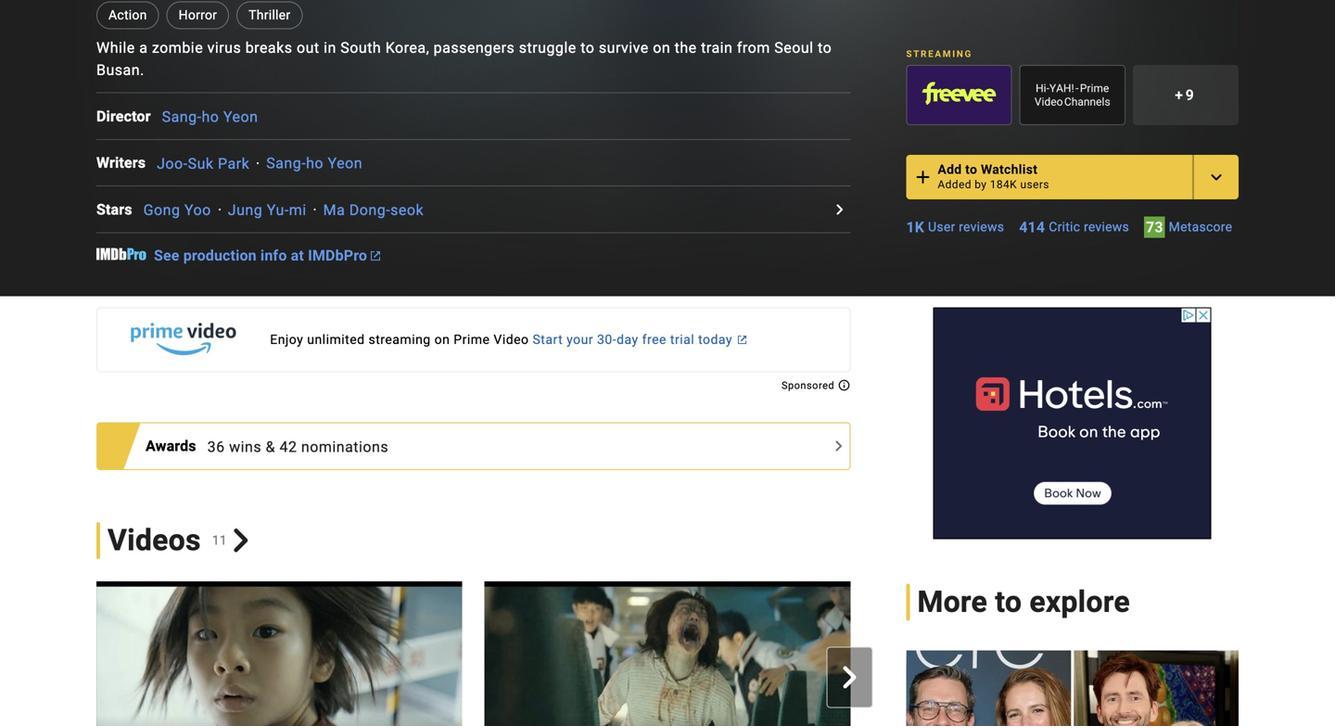 Task type: describe. For each thing, give the bounding box(es) containing it.
1 train to busan image from the left
[[96, 581, 463, 726]]

zombie
[[152, 39, 203, 57]]

reviews for 414
[[1084, 220, 1130, 235]]

production
[[183, 247, 257, 264]]

thriller
[[249, 8, 291, 23]]

ho for the bottommost sang-ho yeon button
[[306, 155, 324, 172]]

launch inline image
[[371, 251, 380, 261]]

wins
[[229, 438, 262, 456]]

30-
[[598, 332, 617, 347]]

the
[[675, 39, 697, 57]]

joo-suk park
[[157, 155, 250, 172]]

ho for the leftmost sang-ho yeon button
[[202, 108, 219, 126]]

more to explore
[[918, 585, 1131, 620]]

awards
[[146, 438, 196, 455]]

from
[[737, 39, 771, 57]]

seok
[[391, 201, 424, 219]]

0 vertical spatial sang-ho yeon
[[162, 108, 258, 126]]

production art image
[[907, 651, 1239, 726]]

36 wins & 42 nominations
[[208, 438, 389, 456]]

today
[[699, 332, 733, 347]]

yeon for the leftmost sang-ho yeon button
[[223, 108, 258, 126]]

reviews for 1k
[[959, 220, 1005, 235]]

add to watchlist added by 184k users
[[938, 162, 1050, 191]]

struggle
[[519, 39, 577, 57]]

3 train to busan image from the left
[[873, 581, 1239, 726]]

info
[[261, 247, 287, 264]]

ma dong-seok
[[323, 201, 424, 219]]

sponsored
[[782, 380, 838, 391]]

trial
[[671, 332, 695, 347]]

out
[[297, 39, 320, 57]]

while a zombie virus breaks out in south korea, passengers struggle to survive on the train from seoul to busan.
[[96, 39, 832, 79]]

see full cast and crew element containing writers
[[96, 152, 157, 174]]

horror button
[[167, 2, 229, 29]]

36
[[208, 438, 225, 456]]

joo-
[[157, 155, 188, 172]]

to right seoul
[[818, 39, 832, 57]]

start
[[533, 332, 563, 347]]

awards button
[[146, 435, 208, 457]]

korea,
[[386, 39, 430, 57]]

1k
[[907, 219, 925, 236]]

breaks
[[246, 39, 293, 57]]

414
[[1020, 219, 1046, 236]]

to right the more
[[996, 585, 1023, 620]]

in
[[324, 39, 337, 57]]

videos
[[108, 523, 201, 558]]

gong yoo button
[[143, 201, 211, 219]]

action
[[109, 8, 147, 23]]

by
[[975, 178, 987, 191]]

south
[[341, 39, 382, 57]]

yu-
[[267, 201, 289, 219]]

yeon for the bottommost sang-ho yeon button
[[328, 155, 363, 172]]

+9 button
[[1134, 65, 1239, 125]]

&
[[266, 438, 276, 456]]

watchlist
[[981, 162, 1038, 177]]

ma
[[323, 201, 345, 219]]

busan.
[[96, 61, 145, 79]]

metascore
[[1170, 220, 1233, 235]]

more
[[918, 585, 988, 620]]

critic
[[1049, 220, 1081, 235]]

virus
[[207, 39, 241, 57]]

director
[[96, 107, 151, 125]]



Task type: locate. For each thing, give the bounding box(es) containing it.
seoul
[[775, 39, 814, 57]]

ho up joo-suk park
[[202, 108, 219, 126]]

nominations
[[301, 438, 389, 456]]

sang-ho yeon button up mi
[[266, 155, 363, 172]]

stars
[[96, 201, 132, 218]]

mi
[[289, 201, 307, 219]]

see full cast and crew element
[[96, 105, 162, 127], [96, 152, 157, 174]]

2 train to busan image from the left
[[485, 581, 851, 726]]

sang- for the leftmost sang-ho yeon button
[[162, 108, 202, 126]]

0 horizontal spatial train to busan image
[[96, 581, 463, 726]]

1 horizontal spatial sang-ho yeon
[[266, 155, 363, 172]]

0 horizontal spatial sang-
[[162, 108, 202, 126]]

1 horizontal spatial train to busan image
[[485, 581, 851, 726]]

0 horizontal spatial yeon
[[223, 108, 258, 126]]

suk
[[188, 155, 214, 172]]

sang- for the bottommost sang-ho yeon button
[[266, 155, 306, 172]]

reviews inside '414 critic reviews'
[[1084, 220, 1130, 235]]

yoo
[[185, 201, 211, 219]]

survive
[[599, 39, 649, 57]]

ho
[[202, 108, 219, 126], [306, 155, 324, 172]]

passengers
[[434, 39, 515, 57]]

sang-ho yeon
[[162, 108, 258, 126], [266, 155, 363, 172]]

1 reviews from the left
[[959, 220, 1005, 235]]

1 horizontal spatial sang-ho yeon button
[[266, 155, 363, 172]]

see full cast and crew element down director
[[96, 152, 157, 174]]

2 horizontal spatial train to busan image
[[873, 581, 1239, 726]]

sang-ho yeon up mi
[[266, 155, 363, 172]]

your
[[567, 332, 594, 347]]

a
[[139, 39, 148, 57]]

thriller button
[[237, 2, 303, 29]]

gong
[[143, 201, 180, 219]]

0 horizontal spatial sang-ho yeon
[[162, 108, 258, 126]]

chevron right inline image
[[229, 529, 253, 553]]

train to busan image
[[96, 581, 463, 726], [485, 581, 851, 726], [873, 581, 1239, 726]]

0 vertical spatial sang-
[[162, 108, 202, 126]]

+9
[[1176, 86, 1197, 104]]

watch on freevee image
[[908, 66, 1012, 124]]

jung yu-mi button
[[228, 201, 307, 219]]

start your 30-day free trial today
[[533, 332, 733, 347]]

reviews right user
[[959, 220, 1005, 235]]

streaming
[[907, 48, 973, 59]]

on
[[653, 39, 671, 57]]

gong yoo
[[143, 201, 211, 219]]

1k user reviews
[[907, 219, 1005, 236]]

group
[[907, 65, 1013, 125], [1020, 65, 1126, 125], [74, 581, 1239, 726], [96, 581, 463, 726], [485, 581, 851, 726], [873, 581, 1239, 726], [907, 651, 1239, 726]]

dong-
[[350, 201, 391, 219]]

explore
[[1030, 585, 1131, 620]]

train
[[701, 39, 733, 57]]

see more awards and nominations image
[[828, 435, 850, 457]]

see full cast and crew element down busan.
[[96, 105, 162, 127]]

chevron right inline image
[[839, 666, 861, 689]]

stars button
[[96, 198, 143, 221]]

added
[[938, 178, 972, 191]]

yeon up park
[[223, 108, 258, 126]]

imdbpro
[[308, 247, 368, 264]]

sang- up joo-
[[162, 108, 202, 126]]

reviews inside '1k user reviews'
[[959, 220, 1005, 235]]

sang-ho yeon button up joo-suk park
[[162, 108, 258, 126]]

park
[[218, 155, 250, 172]]

to
[[581, 39, 595, 57], [818, 39, 832, 57], [966, 162, 978, 177], [996, 585, 1023, 620]]

1 vertical spatial see full cast and crew element
[[96, 152, 157, 174]]

sang- up yu-
[[266, 155, 306, 172]]

joo-suk park button
[[157, 155, 250, 172]]

at
[[291, 247, 304, 264]]

yeon
[[223, 108, 258, 126], [328, 155, 363, 172]]

1 vertical spatial sang-ho yeon button
[[266, 155, 363, 172]]

0 vertical spatial see full cast and crew element
[[96, 105, 162, 127]]

reviews right critic
[[1084, 220, 1130, 235]]

jung
[[228, 201, 263, 219]]

1 vertical spatial yeon
[[328, 155, 363, 172]]

writers
[[96, 154, 146, 172]]

add title to another list image
[[1206, 166, 1228, 188]]

ho up mi
[[306, 155, 324, 172]]

0 vertical spatial sang-ho yeon button
[[162, 108, 258, 126]]

action button
[[96, 2, 159, 29]]

73 metascore
[[1147, 219, 1233, 236]]

horror
[[179, 8, 217, 23]]

73
[[1147, 219, 1164, 236]]

reviews
[[959, 220, 1005, 235], [1084, 220, 1130, 235]]

1 horizontal spatial sang-
[[266, 155, 306, 172]]

1 see full cast and crew element from the top
[[96, 105, 162, 127]]

see
[[154, 247, 180, 264]]

0 horizontal spatial reviews
[[959, 220, 1005, 235]]

1 horizontal spatial yeon
[[328, 155, 363, 172]]

42
[[280, 438, 297, 456]]

2 reviews from the left
[[1084, 220, 1130, 235]]

sang-ho yeon up joo-suk park
[[162, 108, 258, 126]]

414 critic reviews
[[1020, 219, 1130, 236]]

0 vertical spatial ho
[[202, 108, 219, 126]]

yeon up ma
[[328, 155, 363, 172]]

advertisement region
[[934, 308, 1212, 539]]

day
[[617, 332, 639, 347]]

sang-ho yeon button
[[162, 108, 258, 126], [266, 155, 363, 172]]

see production info at imdbpro
[[154, 247, 368, 264]]

see full cast and crew image
[[829, 198, 851, 221]]

to left survive
[[581, 39, 595, 57]]

0 vertical spatial yeon
[[223, 108, 258, 126]]

2 see full cast and crew element from the top
[[96, 152, 157, 174]]

see production info at imdbpro button
[[154, 246, 380, 265]]

1 horizontal spatial ho
[[306, 155, 324, 172]]

add
[[938, 162, 962, 177]]

free
[[643, 332, 667, 347]]

0 horizontal spatial ho
[[202, 108, 219, 126]]

1 vertical spatial sang-
[[266, 155, 306, 172]]

to up the by
[[966, 162, 978, 177]]

start your 30-day free trial today link
[[96, 308, 851, 372]]

11
[[212, 533, 227, 548]]

1 vertical spatial sang-ho yeon
[[266, 155, 363, 172]]

while
[[96, 39, 135, 57]]

see full cast and crew element containing director
[[96, 105, 162, 127]]

user
[[929, 220, 956, 235]]

184k
[[991, 178, 1018, 191]]

0 horizontal spatial sang-ho yeon button
[[162, 108, 258, 126]]

ma dong-seok button
[[323, 201, 424, 219]]

to inside add to watchlist added by 184k users
[[966, 162, 978, 177]]

watch on hi-yah! image
[[1021, 66, 1125, 124]]

1 vertical spatial ho
[[306, 155, 324, 172]]

1 horizontal spatial reviews
[[1084, 220, 1130, 235]]

users
[[1021, 178, 1050, 191]]

add image
[[912, 166, 935, 188]]

jung yu-mi
[[228, 201, 307, 219]]



Task type: vqa. For each thing, say whether or not it's contained in the screenshot.
Incendies's )
no



